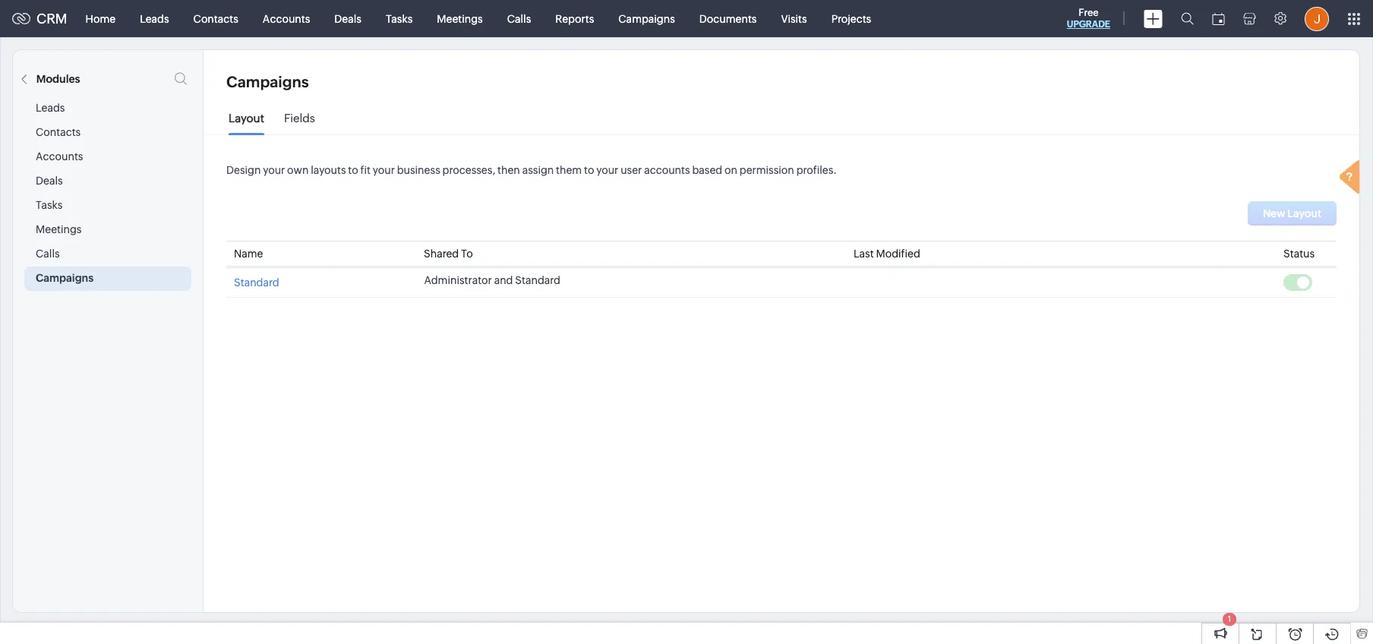 Task type: vqa. For each thing, say whether or not it's contained in the screenshot.
bottommost the Calls
yes



Task type: describe. For each thing, give the bounding box(es) containing it.
search element
[[1173, 0, 1204, 37]]

status
[[1284, 248, 1316, 260]]

2 horizontal spatial campaigns
[[619, 13, 675, 25]]

layouts
[[311, 164, 346, 176]]

modules
[[36, 73, 80, 85]]

visits
[[782, 13, 808, 25]]

free
[[1079, 7, 1099, 18]]

assign
[[523, 164, 554, 176]]

based
[[693, 164, 723, 176]]

home
[[86, 13, 116, 25]]

fields link
[[284, 112, 315, 136]]

0 horizontal spatial contacts
[[36, 126, 81, 138]]

leads inside leads link
[[140, 13, 169, 25]]

to
[[461, 248, 473, 260]]

0 horizontal spatial deals
[[36, 175, 63, 187]]

leads link
[[128, 0, 181, 37]]

business
[[397, 164, 441, 176]]

0 horizontal spatial accounts
[[36, 150, 83, 163]]

shared to
[[424, 248, 473, 260]]

name
[[234, 248, 263, 260]]

modified
[[877, 248, 921, 260]]

own
[[287, 164, 309, 176]]

meetings link
[[425, 0, 495, 37]]

contacts link
[[181, 0, 251, 37]]

documents
[[700, 13, 757, 25]]

create menu element
[[1135, 0, 1173, 37]]

1 horizontal spatial tasks
[[386, 13, 413, 25]]

1 to from the left
[[348, 164, 359, 176]]

0 vertical spatial meetings
[[437, 13, 483, 25]]

tasks link
[[374, 0, 425, 37]]

documents link
[[688, 0, 769, 37]]

on
[[725, 164, 738, 176]]

administrator
[[424, 274, 492, 286]]

standard link
[[234, 274, 279, 289]]

profiles.
[[797, 164, 837, 176]]

them
[[556, 164, 582, 176]]

search image
[[1182, 12, 1195, 25]]

1 vertical spatial campaigns
[[226, 73, 309, 90]]

processes,
[[443, 164, 496, 176]]

fit
[[361, 164, 371, 176]]

0 horizontal spatial standard
[[234, 277, 279, 289]]

then
[[498, 164, 520, 176]]

last modified
[[854, 248, 921, 260]]

layout
[[229, 112, 264, 125]]

home link
[[73, 0, 128, 37]]

2 your from the left
[[373, 164, 395, 176]]



Task type: locate. For each thing, give the bounding box(es) containing it.
contacts down "modules"
[[36, 126, 81, 138]]

your
[[263, 164, 285, 176], [373, 164, 395, 176], [597, 164, 619, 176]]

administrator and standard
[[424, 274, 561, 286]]

your right fit
[[373, 164, 395, 176]]

deals link
[[322, 0, 374, 37]]

to
[[348, 164, 359, 176], [584, 164, 595, 176]]

0 vertical spatial campaigns
[[619, 13, 675, 25]]

projects
[[832, 13, 872, 25]]

0 horizontal spatial to
[[348, 164, 359, 176]]

shared
[[424, 248, 459, 260]]

calls inside calls link
[[507, 13, 531, 25]]

1 vertical spatial contacts
[[36, 126, 81, 138]]

contacts right leads link at the left
[[193, 13, 239, 25]]

0 horizontal spatial tasks
[[36, 199, 63, 211]]

1 horizontal spatial your
[[373, 164, 395, 176]]

1 horizontal spatial standard
[[515, 274, 561, 286]]

standard right and
[[515, 274, 561, 286]]

3 your from the left
[[597, 164, 619, 176]]

calls link
[[495, 0, 544, 37]]

0 vertical spatial accounts
[[263, 13, 310, 25]]

calls
[[507, 13, 531, 25], [36, 248, 60, 260]]

0 vertical spatial tasks
[[386, 13, 413, 25]]

0 vertical spatial leads
[[140, 13, 169, 25]]

campaigns
[[619, 13, 675, 25], [226, 73, 309, 90], [36, 272, 94, 284]]

0 vertical spatial contacts
[[193, 13, 239, 25]]

1
[[1229, 615, 1232, 624]]

contacts inside 'contacts' link
[[193, 13, 239, 25]]

campaigns link
[[607, 0, 688, 37]]

0 vertical spatial deals
[[335, 13, 362, 25]]

1 your from the left
[[263, 164, 285, 176]]

1 horizontal spatial contacts
[[193, 13, 239, 25]]

leads right home
[[140, 13, 169, 25]]

1 horizontal spatial meetings
[[437, 13, 483, 25]]

1 vertical spatial accounts
[[36, 150, 83, 163]]

contacts
[[193, 13, 239, 25], [36, 126, 81, 138]]

design your own layouts to fit your business processes, then assign them to your user accounts based on permission profiles.
[[226, 164, 837, 176]]

leads
[[140, 13, 169, 25], [36, 102, 65, 114]]

to left fit
[[348, 164, 359, 176]]

0 horizontal spatial calls
[[36, 248, 60, 260]]

calendar image
[[1213, 13, 1226, 25]]

0 vertical spatial calls
[[507, 13, 531, 25]]

profile element
[[1296, 0, 1339, 37]]

1 vertical spatial leads
[[36, 102, 65, 114]]

create menu image
[[1144, 9, 1163, 28]]

accounts
[[645, 164, 690, 176]]

design
[[226, 164, 261, 176]]

0 horizontal spatial your
[[263, 164, 285, 176]]

profile image
[[1306, 6, 1330, 31]]

2 horizontal spatial your
[[597, 164, 619, 176]]

standard down the name
[[234, 277, 279, 289]]

1 horizontal spatial deals
[[335, 13, 362, 25]]

1 horizontal spatial accounts
[[263, 13, 310, 25]]

1 vertical spatial calls
[[36, 248, 60, 260]]

reports link
[[544, 0, 607, 37]]

0 horizontal spatial leads
[[36, 102, 65, 114]]

deals inside deals link
[[335, 13, 362, 25]]

meetings
[[437, 13, 483, 25], [36, 223, 82, 236]]

projects link
[[820, 0, 884, 37]]

crm link
[[12, 11, 67, 27]]

visits link
[[769, 0, 820, 37]]

deals
[[335, 13, 362, 25], [36, 175, 63, 187]]

1 vertical spatial deals
[[36, 175, 63, 187]]

1 horizontal spatial to
[[584, 164, 595, 176]]

0 horizontal spatial meetings
[[36, 223, 82, 236]]

to right 'them'
[[584, 164, 595, 176]]

leads down "modules"
[[36, 102, 65, 114]]

user
[[621, 164, 642, 176]]

accounts
[[263, 13, 310, 25], [36, 150, 83, 163]]

last
[[854, 248, 874, 260]]

reports
[[556, 13, 594, 25]]

crm
[[36, 11, 67, 27]]

1 horizontal spatial calls
[[507, 13, 531, 25]]

tasks
[[386, 13, 413, 25], [36, 199, 63, 211]]

and
[[494, 274, 513, 286]]

accounts link
[[251, 0, 322, 37]]

your left own
[[263, 164, 285, 176]]

upgrade
[[1068, 19, 1111, 30]]

layout link
[[229, 112, 264, 136]]

2 vertical spatial campaigns
[[36, 272, 94, 284]]

0 horizontal spatial campaigns
[[36, 272, 94, 284]]

permission
[[740, 164, 795, 176]]

standard
[[515, 274, 561, 286], [234, 277, 279, 289]]

fields
[[284, 112, 315, 125]]

None button
[[1249, 201, 1338, 226]]

1 vertical spatial tasks
[[36, 199, 63, 211]]

free upgrade
[[1068, 7, 1111, 30]]

1 vertical spatial meetings
[[36, 223, 82, 236]]

2 to from the left
[[584, 164, 595, 176]]

1 horizontal spatial leads
[[140, 13, 169, 25]]

your left user
[[597, 164, 619, 176]]

1 horizontal spatial campaigns
[[226, 73, 309, 90]]



